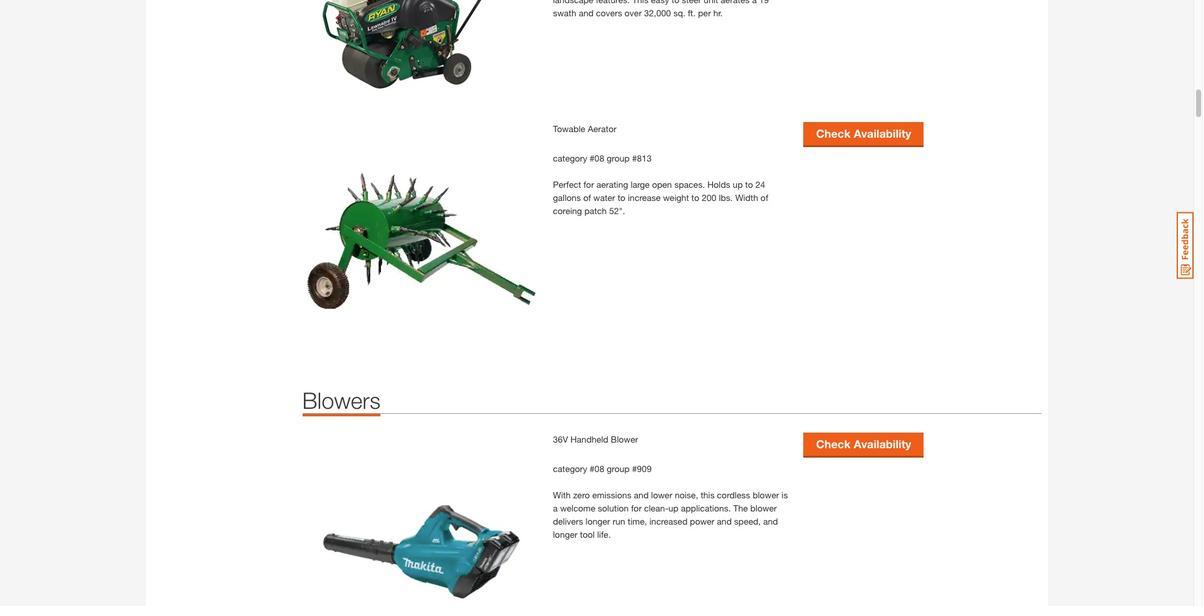 Task type: vqa. For each thing, say whether or not it's contained in the screenshot.
$ within the $ 76 25
no



Task type: locate. For each thing, give the bounding box(es) containing it.
0 vertical spatial availability
[[854, 127, 912, 141]]

towable aerator link
[[553, 123, 617, 134]]

check availability
[[816, 127, 912, 141], [816, 438, 912, 451]]

1 vertical spatial availability
[[854, 438, 912, 451]]

large
[[631, 179, 650, 190]]

check availability link
[[804, 122, 924, 145], [804, 433, 924, 456]]

open
[[652, 179, 672, 190]]

2 horizontal spatial and
[[763, 516, 778, 527]]

coreing
[[553, 205, 582, 216]]

1 horizontal spatial for
[[631, 503, 642, 514]]

handheld
[[571, 434, 608, 445]]

0 horizontal spatial for
[[584, 179, 594, 190]]

to left 200
[[692, 192, 699, 203]]

and right the power
[[717, 516, 732, 527]]

0 vertical spatial category
[[553, 153, 587, 163]]

towable
[[553, 123, 585, 134]]

blower left is
[[753, 490, 779, 501]]

to up 52".
[[618, 192, 626, 203]]

0 horizontal spatial longer
[[553, 529, 578, 540]]

0 horizontal spatial and
[[634, 490, 649, 501]]

1 vertical spatial category
[[553, 464, 587, 474]]

category for category #08 group #909
[[553, 464, 587, 474]]

group
[[607, 153, 630, 163], [607, 464, 630, 474]]

is
[[782, 490, 788, 501]]

0 vertical spatial check availability
[[816, 127, 912, 141]]

check availability for second check availability link from the top of the page
[[816, 438, 912, 451]]

1 horizontal spatial to
[[692, 192, 699, 203]]

emissions
[[592, 490, 632, 501]]

water
[[594, 192, 615, 203]]

for up water
[[584, 179, 594, 190]]

0 vertical spatial check availability link
[[804, 122, 924, 145]]

1 horizontal spatial of
[[761, 192, 768, 203]]

perfect for aerating large open spaces. holds up to 24 gallons of water to increase weight to 200 lbs. width of coreing patch 52".
[[553, 179, 768, 216]]

blower up speed, on the right bottom
[[750, 503, 777, 514]]

1 vertical spatial check availability
[[816, 438, 912, 451]]

time,
[[628, 516, 647, 527]]

2 group from the top
[[607, 464, 630, 474]]

group left #909 in the bottom of the page
[[607, 464, 630, 474]]

clean-
[[644, 503, 669, 514]]

and
[[634, 490, 649, 501], [717, 516, 732, 527], [763, 516, 778, 527]]

1 vertical spatial check
[[816, 438, 851, 451]]

52".
[[609, 205, 625, 216]]

0 horizontal spatial up
[[669, 503, 679, 514]]

24
[[756, 179, 765, 190]]

of down 24
[[761, 192, 768, 203]]

up
[[733, 179, 743, 190], [669, 503, 679, 514]]

1 vertical spatial #08
[[590, 464, 604, 474]]

perfect
[[553, 179, 581, 190]]

1 vertical spatial group
[[607, 464, 630, 474]]

of
[[583, 192, 591, 203], [761, 192, 768, 203]]

36v handheld blower link
[[553, 434, 638, 445]]

2 availability from the top
[[854, 438, 912, 451]]

0 vertical spatial longer
[[586, 516, 610, 527]]

for
[[584, 179, 594, 190], [631, 503, 642, 514]]

up up increased
[[669, 503, 679, 514]]

#08 down aerator
[[590, 153, 604, 163]]

#08
[[590, 153, 604, 163], [590, 464, 604, 474]]

1 check availability from the top
[[816, 127, 912, 141]]

up inside with zero emissions and lower noise, this cordless blower is a welcome solution for clean-up applications.  the blower delivers longer run time, increased power and speed, and longer tool life.
[[669, 503, 679, 514]]

blower
[[611, 434, 638, 445]]

longer down delivers
[[553, 529, 578, 540]]

longer
[[586, 516, 610, 527], [553, 529, 578, 540]]

#909
[[632, 464, 652, 474]]

increase
[[628, 192, 661, 203]]

check
[[816, 127, 851, 141], [816, 438, 851, 451]]

1 check availability link from the top
[[804, 122, 924, 145]]

0 vertical spatial #08
[[590, 153, 604, 163]]

2 horizontal spatial to
[[745, 179, 753, 190]]

0 vertical spatial check
[[816, 127, 851, 141]]

1 #08 from the top
[[590, 153, 604, 163]]

for inside with zero emissions and lower noise, this cordless blower is a welcome solution for clean-up applications.  the blower delivers longer run time, increased power and speed, and longer tool life.
[[631, 503, 642, 514]]

1 group from the top
[[607, 153, 630, 163]]

2 category from the top
[[553, 464, 587, 474]]

and up clean-
[[634, 490, 649, 501]]

category for category #08 group #813
[[553, 153, 587, 163]]

pro aerator image
[[302, 0, 541, 110]]

2 #08 from the top
[[590, 464, 604, 474]]

0 vertical spatial up
[[733, 179, 743, 190]]

with
[[553, 490, 571, 501]]

availability for 1st check availability link from the top of the page
[[854, 127, 912, 141]]

up up width
[[733, 179, 743, 190]]

and right speed, on the right bottom
[[763, 516, 778, 527]]

1 availability from the top
[[854, 127, 912, 141]]

#813
[[632, 153, 652, 163]]

of up patch on the top of the page
[[583, 192, 591, 203]]

category up with
[[553, 464, 587, 474]]

availability
[[854, 127, 912, 141], [854, 438, 912, 451]]

2 check availability from the top
[[816, 438, 912, 451]]

to
[[745, 179, 753, 190], [618, 192, 626, 203], [692, 192, 699, 203]]

0 vertical spatial for
[[584, 179, 594, 190]]

1 vertical spatial up
[[669, 503, 679, 514]]

1 category from the top
[[553, 153, 587, 163]]

200
[[702, 192, 717, 203]]

to left 24
[[745, 179, 753, 190]]

1 horizontal spatial up
[[733, 179, 743, 190]]

zero
[[573, 490, 590, 501]]

36v handheld blower
[[553, 434, 638, 445]]

blower
[[753, 490, 779, 501], [750, 503, 777, 514]]

#08 down 36v handheld blower
[[590, 464, 604, 474]]

1 vertical spatial for
[[631, 503, 642, 514]]

longer up life.
[[586, 516, 610, 527]]

feedback link image
[[1177, 212, 1194, 280]]

2 check availability link from the top
[[804, 433, 924, 456]]

applications.
[[681, 503, 731, 514]]

1 horizontal spatial longer
[[586, 516, 610, 527]]

life.
[[597, 529, 611, 540]]

for inside perfect for aerating large open spaces. holds up to 24 gallons of water to increase weight to 200 lbs. width of coreing patch 52".
[[584, 179, 594, 190]]

#08 for aerating
[[590, 153, 604, 163]]

category #08 group #909
[[553, 464, 652, 474]]

towable aerator image
[[302, 122, 541, 360]]

0 horizontal spatial of
[[583, 192, 591, 203]]

aerating
[[597, 179, 628, 190]]

1 vertical spatial check availability link
[[804, 433, 924, 456]]

run
[[613, 516, 625, 527]]

1 check from the top
[[816, 127, 851, 141]]

2 check from the top
[[816, 438, 851, 451]]

group left #813
[[607, 153, 630, 163]]

category up perfect
[[553, 153, 587, 163]]

for up 'time,'
[[631, 503, 642, 514]]

category
[[553, 153, 587, 163], [553, 464, 587, 474]]

towable aerator
[[553, 123, 617, 134]]

0 vertical spatial group
[[607, 153, 630, 163]]

power
[[690, 516, 715, 527]]

lbs.
[[719, 192, 733, 203]]



Task type: describe. For each thing, give the bounding box(es) containing it.
36v handheld blower image
[[302, 433, 541, 607]]

#08 for emissions
[[590, 464, 604, 474]]

gallons
[[553, 192, 581, 203]]

noise,
[[675, 490, 698, 501]]

group for #909
[[607, 464, 630, 474]]

width
[[735, 192, 758, 203]]

1 of from the left
[[583, 192, 591, 203]]

availability for second check availability link from the top of the page
[[854, 438, 912, 451]]

category #08 group #813
[[553, 153, 652, 163]]

up inside perfect for aerating large open spaces. holds up to 24 gallons of water to increase weight to 200 lbs. width of coreing patch 52".
[[733, 179, 743, 190]]

check availability for 1st check availability link from the top of the page
[[816, 127, 912, 141]]

tool
[[580, 529, 595, 540]]

1 vertical spatial longer
[[553, 529, 578, 540]]

lower
[[651, 490, 672, 501]]

this
[[701, 490, 715, 501]]

weight
[[663, 192, 689, 203]]

welcome
[[560, 503, 595, 514]]

spaces.
[[675, 179, 705, 190]]

patch
[[585, 205, 607, 216]]

delivers
[[553, 516, 583, 527]]

with zero emissions and lower noise, this cordless blower is a welcome solution for clean-up applications.  the blower delivers longer run time, increased power and speed, and longer tool life.
[[553, 490, 788, 540]]

0 vertical spatial blower
[[753, 490, 779, 501]]

speed,
[[734, 516, 761, 527]]

check for second check availability link from the top of the page
[[816, 438, 851, 451]]

increased
[[650, 516, 688, 527]]

a
[[553, 503, 558, 514]]

blowers
[[302, 387, 381, 414]]

aerator
[[588, 123, 617, 134]]

the
[[733, 503, 748, 514]]

group for #813
[[607, 153, 630, 163]]

1 horizontal spatial and
[[717, 516, 732, 527]]

0 horizontal spatial to
[[618, 192, 626, 203]]

1 vertical spatial blower
[[750, 503, 777, 514]]

cordless
[[717, 490, 750, 501]]

2 of from the left
[[761, 192, 768, 203]]

check for 1st check availability link from the top of the page
[[816, 127, 851, 141]]

holds
[[707, 179, 730, 190]]

solution
[[598, 503, 629, 514]]

36v
[[553, 434, 568, 445]]



